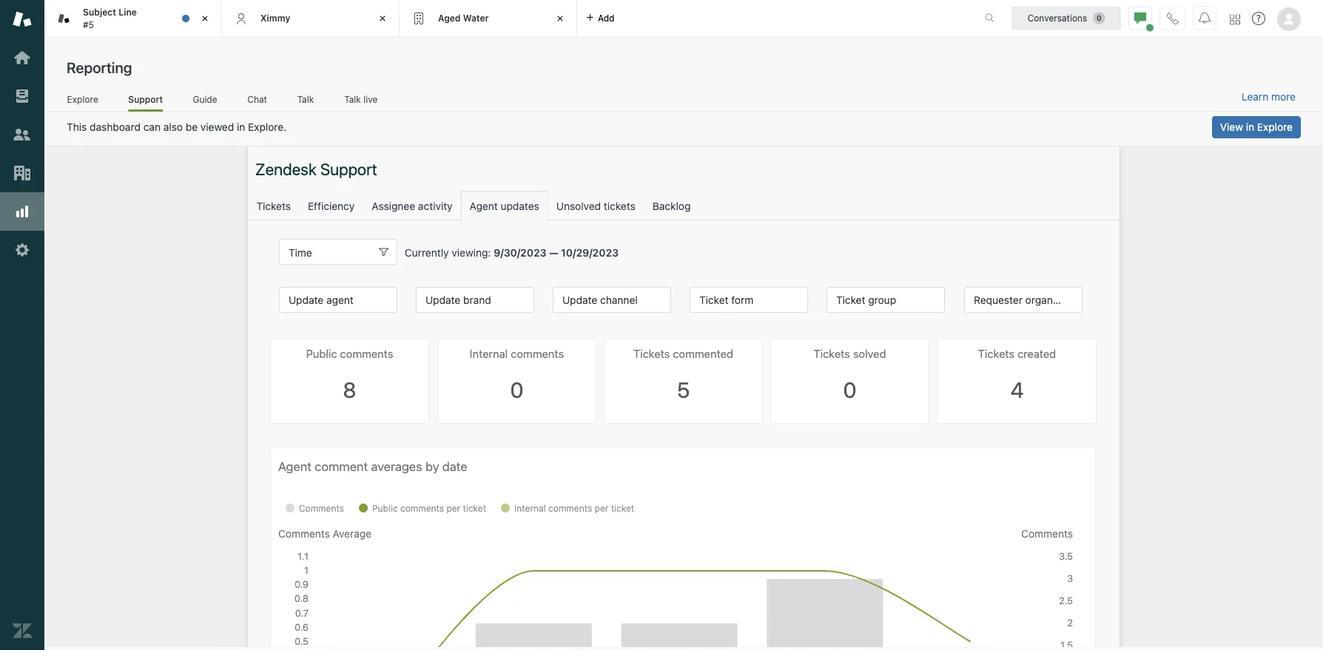 Task type: vqa. For each thing, say whether or not it's contained in the screenshot.
miso:
no



Task type: describe. For each thing, give the bounding box(es) containing it.
add button
[[577, 0, 624, 36]]

explore.
[[248, 121, 287, 133]]

views image
[[13, 87, 32, 106]]

close image for ximmy
[[375, 11, 390, 26]]

customers image
[[13, 125, 32, 144]]

line
[[119, 7, 137, 17]]

more
[[1272, 91, 1296, 103]]

view in explore
[[1221, 121, 1293, 133]]

aged water
[[438, 13, 489, 23]]

button displays agent's chat status as online. image
[[1135, 12, 1147, 24]]

learn more
[[1242, 91, 1296, 103]]

also
[[163, 121, 183, 133]]

zendesk products image
[[1230, 14, 1241, 25]]

admin image
[[13, 241, 32, 260]]

water
[[463, 13, 489, 23]]

this dashboard can also be viewed in explore.
[[67, 121, 287, 133]]

subject
[[83, 7, 116, 17]]

chat link
[[247, 94, 267, 110]]

talk live
[[344, 94, 378, 104]]

dashboard
[[90, 121, 141, 133]]

support link
[[128, 94, 163, 112]]

learn
[[1242, 91, 1269, 103]]

talk for talk live
[[344, 94, 361, 104]]

zendesk image
[[13, 622, 32, 641]]

talk for talk
[[297, 94, 314, 104]]

0 horizontal spatial explore
[[67, 94, 98, 104]]

close image for aged water
[[553, 11, 568, 26]]

add
[[598, 13, 615, 23]]

tabs tab list
[[44, 0, 970, 37]]



Task type: locate. For each thing, give the bounding box(es) containing it.
talk inside talk link
[[297, 94, 314, 104]]

1 close image from the left
[[198, 11, 212, 26]]

explore up this
[[67, 94, 98, 104]]

in
[[1246, 121, 1255, 133], [237, 121, 245, 133]]

guide link
[[193, 94, 218, 110]]

explore down learn more link
[[1258, 121, 1293, 133]]

be
[[186, 121, 198, 133]]

#5
[[83, 19, 94, 30]]

1 horizontal spatial in
[[1246, 121, 1255, 133]]

close image
[[198, 11, 212, 26], [375, 11, 390, 26], [553, 11, 568, 26]]

this
[[67, 121, 87, 133]]

conversations
[[1028, 13, 1088, 23]]

organizations image
[[13, 164, 32, 183]]

close image inside tab
[[198, 11, 212, 26]]

explore link
[[67, 94, 99, 110]]

0 horizontal spatial talk
[[297, 94, 314, 104]]

support
[[128, 94, 163, 104]]

subject line #5
[[83, 7, 137, 30]]

viewed
[[201, 121, 234, 133]]

talk
[[297, 94, 314, 104], [344, 94, 361, 104]]

close image left the add popup button
[[553, 11, 568, 26]]

talk live link
[[344, 94, 378, 110]]

2 talk from the left
[[344, 94, 361, 104]]

explore inside button
[[1258, 121, 1293, 133]]

aged water tab
[[400, 0, 577, 37]]

view
[[1221, 121, 1244, 133]]

close image inside ximmy tab
[[375, 11, 390, 26]]

1 horizontal spatial close image
[[375, 11, 390, 26]]

explore
[[67, 94, 98, 104], [1258, 121, 1293, 133]]

tab
[[44, 0, 222, 37]]

reporting
[[67, 58, 132, 76]]

chat
[[247, 94, 267, 104]]

talk right chat in the top of the page
[[297, 94, 314, 104]]

1 vertical spatial explore
[[1258, 121, 1293, 133]]

talk inside talk live 'link'
[[344, 94, 361, 104]]

3 close image from the left
[[553, 11, 568, 26]]

reporting image
[[13, 202, 32, 221]]

0 vertical spatial explore
[[67, 94, 98, 104]]

aged
[[438, 13, 461, 23]]

main element
[[0, 0, 44, 651]]

view in explore button
[[1212, 116, 1301, 138]]

zendesk support image
[[13, 10, 32, 29]]

talk link
[[297, 94, 314, 110]]

close image inside aged water tab
[[553, 11, 568, 26]]

2 in from the left
[[237, 121, 245, 133]]

2 horizontal spatial close image
[[553, 11, 568, 26]]

guide
[[193, 94, 217, 104]]

get started image
[[13, 48, 32, 67]]

0 horizontal spatial in
[[237, 121, 245, 133]]

close image left the "aged"
[[375, 11, 390, 26]]

1 talk from the left
[[297, 94, 314, 104]]

in right viewed
[[237, 121, 245, 133]]

in right view
[[1246, 121, 1255, 133]]

1 horizontal spatial talk
[[344, 94, 361, 104]]

ximmy tab
[[222, 0, 400, 37]]

2 close image from the left
[[375, 11, 390, 26]]

learn more link
[[1242, 90, 1296, 104]]

0 horizontal spatial close image
[[198, 11, 212, 26]]

conversations button
[[1012, 6, 1121, 30]]

can
[[143, 121, 161, 133]]

live
[[364, 94, 378, 104]]

notifications image
[[1199, 12, 1211, 24]]

talk left live
[[344, 94, 361, 104]]

1 in from the left
[[1246, 121, 1255, 133]]

1 horizontal spatial explore
[[1258, 121, 1293, 133]]

get help image
[[1252, 12, 1266, 25]]

ximmy
[[261, 13, 290, 23]]

in inside button
[[1246, 121, 1255, 133]]

close image left "ximmy"
[[198, 11, 212, 26]]

tab containing subject line
[[44, 0, 222, 37]]



